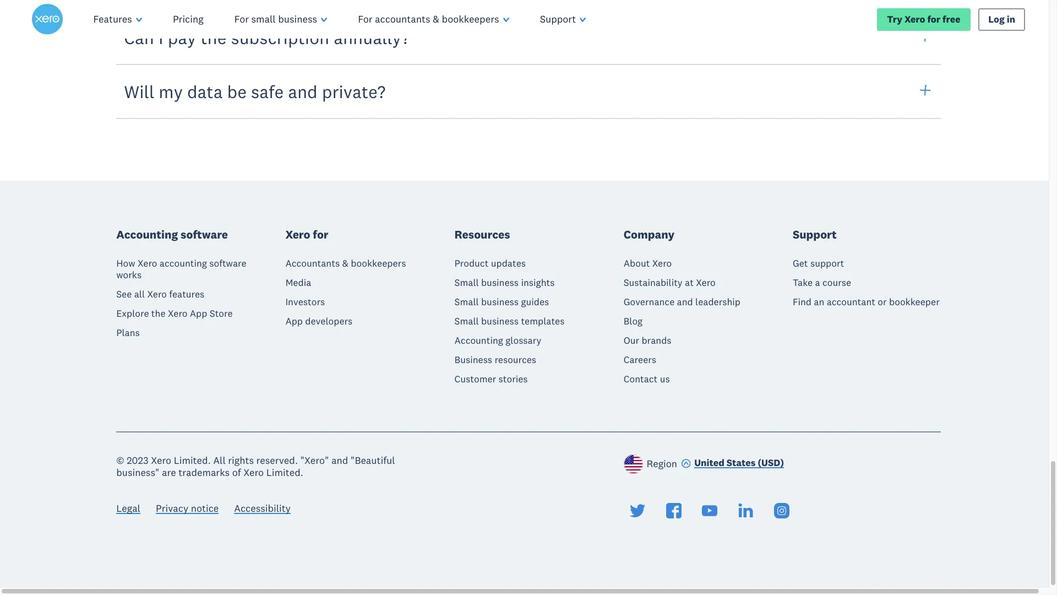 Task type: locate. For each thing, give the bounding box(es) containing it.
my
[[159, 80, 183, 102]]

customer stories link
[[455, 373, 528, 385]]

0 horizontal spatial bookkeepers
[[351, 257, 406, 269]]

try xero for free
[[888, 13, 961, 25]]

and right "xero"
[[332, 454, 348, 466]]

can i pay the subscription annually?
[[124, 26, 410, 48]]

small business insights link
[[455, 276, 555, 288]]

youtube image
[[702, 503, 718, 519]]

for
[[928, 13, 941, 25], [313, 227, 329, 242]]

1 vertical spatial support
[[793, 227, 837, 242]]

safe
[[251, 80, 284, 102]]

accounting up business
[[455, 334, 504, 346]]

software up accounting
[[181, 227, 228, 242]]

xero inside the how xero accounting software works
[[138, 257, 157, 269]]

twitter image
[[631, 503, 646, 519]]

& right accountants
[[433, 13, 440, 25]]

0 horizontal spatial accounting
[[116, 227, 178, 242]]

accounting for accounting software
[[116, 227, 178, 242]]

2 vertical spatial and
[[332, 454, 348, 466]]

1 horizontal spatial the
[[201, 26, 227, 48]]

limited. left all at the left bottom of the page
[[174, 454, 211, 466]]

xero up "accountants"
[[286, 227, 310, 242]]

0 vertical spatial small
[[455, 276, 479, 288]]

1 vertical spatial the
[[151, 307, 166, 319]]

app
[[190, 307, 207, 319], [286, 315, 303, 327]]

how xero accounting software works
[[116, 257, 247, 281]]

will my data be safe and private? button
[[116, 64, 941, 119]]

legal
[[116, 502, 140, 515]]

be
[[227, 80, 247, 102]]

xero right all on the left of the page
[[147, 288, 167, 300]]

xero for
[[286, 227, 329, 242]]

0 vertical spatial the
[[201, 26, 227, 48]]

or
[[878, 296, 887, 308]]

0 horizontal spatial for
[[235, 13, 249, 25]]

product updates link
[[455, 257, 526, 269]]

legal link
[[116, 502, 140, 517]]

xero right how
[[138, 257, 157, 269]]

for inside try xero for free link
[[928, 13, 941, 25]]

2 horizontal spatial and
[[677, 296, 693, 308]]

1 small from the top
[[455, 276, 479, 288]]

accounting software
[[116, 227, 228, 242]]

about xero link
[[624, 257, 672, 269]]

small business templates link
[[455, 315, 565, 327]]

accountants
[[375, 13, 431, 25]]

for up "accountants"
[[313, 227, 329, 242]]

course
[[823, 276, 852, 288]]

support inside dropdown button
[[540, 13, 576, 25]]

bookkeepers
[[442, 13, 499, 25], [351, 257, 406, 269]]

the
[[201, 26, 227, 48], [151, 307, 166, 319]]

a
[[816, 276, 821, 288]]

limited.
[[174, 454, 211, 466], [266, 466, 303, 479]]

privacy notice link
[[156, 502, 219, 517]]

careers link
[[624, 353, 657, 366]]

xero up sustainability at xero link
[[653, 257, 672, 269]]

for inside dropdown button
[[235, 13, 249, 25]]

for up annually?
[[358, 13, 373, 25]]

2 for from the left
[[358, 13, 373, 25]]

pricing link
[[158, 0, 219, 39]]

small for small business insights
[[455, 276, 479, 288]]

business down small business insights link
[[482, 296, 519, 308]]

0 horizontal spatial and
[[288, 80, 318, 102]]

for
[[235, 13, 249, 25], [358, 13, 373, 25]]

3 small from the top
[[455, 315, 479, 327]]

for for for small business
[[235, 13, 249, 25]]

1 horizontal spatial accounting
[[455, 334, 504, 346]]

reserved.
[[257, 454, 298, 466]]

1 horizontal spatial &
[[433, 13, 440, 25]]

log in link
[[979, 8, 1026, 31]]

works
[[116, 269, 142, 281]]

stories
[[499, 373, 528, 385]]

app down investors
[[286, 315, 303, 327]]

brands
[[642, 334, 672, 346]]

product
[[455, 257, 489, 269]]

for small business button
[[219, 0, 343, 39]]

1 horizontal spatial bookkeepers
[[442, 13, 499, 25]]

contact us
[[624, 373, 670, 385]]

small business guides link
[[455, 296, 549, 308]]

investors link
[[286, 296, 325, 308]]

1 vertical spatial small
[[455, 296, 479, 308]]

software right accounting
[[210, 257, 247, 269]]

1 horizontal spatial and
[[332, 454, 348, 466]]

for inside dropdown button
[[358, 13, 373, 25]]

for left small
[[235, 13, 249, 25]]

app developers
[[286, 315, 353, 327]]

2 vertical spatial small
[[455, 315, 479, 327]]

(usd)
[[758, 457, 785, 469]]

1 vertical spatial and
[[677, 296, 693, 308]]

0 vertical spatial software
[[181, 227, 228, 242]]

try xero for free link
[[878, 8, 971, 31]]

xero right try
[[905, 13, 926, 25]]

sustainability at xero
[[624, 276, 716, 288]]

instagram image
[[774, 503, 790, 519]]

get support
[[793, 257, 845, 269]]

are
[[162, 466, 176, 479]]

small business guides
[[455, 296, 549, 308]]

leadership
[[696, 296, 741, 308]]

limited. up accessibility
[[266, 466, 303, 479]]

1 horizontal spatial for
[[928, 13, 941, 25]]

the down see all xero features link
[[151, 307, 166, 319]]

xero down the features
[[168, 307, 188, 319]]

accessibility
[[234, 502, 291, 515]]

support
[[811, 257, 845, 269]]

bookkeeper
[[890, 296, 940, 308]]

developers
[[305, 315, 353, 327]]

the down 'pricing'
[[201, 26, 227, 48]]

1 vertical spatial software
[[210, 257, 247, 269]]

our
[[624, 334, 640, 346]]

find an accountant or bookkeeper link
[[793, 296, 940, 308]]

2 small from the top
[[455, 296, 479, 308]]

0 vertical spatial and
[[288, 80, 318, 102]]

accessibility link
[[234, 502, 291, 517]]

explore
[[116, 307, 149, 319]]

sustainability at xero link
[[624, 276, 716, 288]]

for left free
[[928, 13, 941, 25]]

and down at
[[677, 296, 693, 308]]

investors
[[286, 296, 325, 308]]

1 vertical spatial for
[[313, 227, 329, 242]]

business up subscription
[[278, 13, 317, 25]]

business down "small business guides"
[[482, 315, 519, 327]]

business
[[455, 353, 493, 366]]

accounting
[[160, 257, 207, 269]]

accounting up how
[[116, 227, 178, 242]]

0 vertical spatial for
[[928, 13, 941, 25]]

and right safe
[[288, 80, 318, 102]]

1 vertical spatial &
[[342, 257, 349, 269]]

of
[[232, 466, 241, 479]]

find an accountant or bookkeeper
[[793, 296, 940, 308]]

can i pay the subscription annually? button
[[116, 10, 941, 65]]

0 vertical spatial &
[[433, 13, 440, 25]]

templates
[[521, 315, 565, 327]]

0 vertical spatial bookkeepers
[[442, 13, 499, 25]]

plans link
[[116, 326, 140, 339]]

1 horizontal spatial for
[[358, 13, 373, 25]]

customer
[[455, 373, 497, 385]]

region
[[647, 457, 678, 470]]

log
[[989, 13, 1005, 25]]

xero right of on the left bottom of page
[[244, 466, 264, 479]]

see
[[116, 288, 132, 300]]

business up small business guides link
[[482, 276, 519, 288]]

will
[[124, 80, 154, 102]]

small for small business guides
[[455, 296, 479, 308]]

linkedin image
[[738, 503, 754, 519]]

for accountants & bookkeepers button
[[343, 0, 525, 39]]

0 horizontal spatial support
[[540, 13, 576, 25]]

guides
[[521, 296, 549, 308]]

blog
[[624, 315, 643, 327]]

for for for accountants & bookkeepers
[[358, 13, 373, 25]]

1 for from the left
[[235, 13, 249, 25]]

1 vertical spatial accounting
[[455, 334, 504, 346]]

bookkeepers inside dropdown button
[[442, 13, 499, 25]]

app down the features
[[190, 307, 207, 319]]

for accountants & bookkeepers
[[358, 13, 499, 25]]

&
[[433, 13, 440, 25], [342, 257, 349, 269]]

& right "accountants"
[[342, 257, 349, 269]]

0 vertical spatial support
[[540, 13, 576, 25]]

0 vertical spatial accounting
[[116, 227, 178, 242]]



Task type: vqa. For each thing, say whether or not it's contained in the screenshot.
Investors link
yes



Task type: describe. For each thing, give the bounding box(es) containing it.
updates
[[491, 257, 526, 269]]

privacy notice
[[156, 502, 219, 515]]

media link
[[286, 276, 311, 288]]

company
[[624, 227, 675, 242]]

for small business
[[235, 13, 317, 25]]

and inside dropdown button
[[288, 80, 318, 102]]

small business templates
[[455, 315, 565, 327]]

subscription
[[231, 26, 330, 48]]

try
[[888, 13, 903, 25]]

business resources
[[455, 353, 537, 366]]

privacy
[[156, 502, 188, 515]]

trademarks
[[179, 466, 230, 479]]

governance and leadership
[[624, 296, 741, 308]]

business"
[[116, 466, 159, 479]]

blog link
[[624, 315, 643, 327]]

our brands link
[[624, 334, 672, 346]]

support button
[[525, 0, 602, 39]]

small business insights
[[455, 276, 555, 288]]

features
[[93, 13, 132, 25]]

1 vertical spatial bookkeepers
[[351, 257, 406, 269]]

2023
[[127, 454, 149, 466]]

take
[[793, 276, 813, 288]]

software inside the how xero accounting software works
[[210, 257, 247, 269]]

0 horizontal spatial the
[[151, 307, 166, 319]]

small
[[252, 13, 276, 25]]

accounting glossary link
[[455, 334, 542, 346]]

about xero
[[624, 257, 672, 269]]

the current region is united states image
[[624, 454, 643, 474]]

business for small business insights
[[482, 276, 519, 288]]

pricing
[[173, 13, 204, 25]]

0 horizontal spatial &
[[342, 257, 349, 269]]

0 horizontal spatial app
[[190, 307, 207, 319]]

get
[[793, 257, 809, 269]]

governance and leadership link
[[624, 296, 741, 308]]

take a course
[[793, 276, 852, 288]]

customer stories
[[455, 373, 528, 385]]

how xero accounting software works link
[[116, 257, 264, 281]]

accounting for accounting glossary
[[455, 334, 504, 346]]

find
[[793, 296, 812, 308]]

see all xero features link
[[116, 288, 205, 300]]

rights
[[228, 454, 254, 466]]

accountants & bookkeepers
[[286, 257, 406, 269]]

the inside can i pay the subscription annually? 'dropdown button'
[[201, 26, 227, 48]]

private?
[[322, 80, 386, 102]]

xero right at
[[697, 276, 716, 288]]

us
[[660, 373, 670, 385]]

i
[[159, 26, 163, 48]]

sustainability
[[624, 276, 683, 288]]

about
[[624, 257, 650, 269]]

united states (usd)
[[695, 457, 785, 469]]

facebook image
[[667, 503, 682, 519]]

1 horizontal spatial limited.
[[266, 466, 303, 479]]

governance
[[624, 296, 675, 308]]

xero homepage image
[[32, 4, 63, 35]]

accountant
[[827, 296, 876, 308]]

features button
[[78, 0, 158, 39]]

& inside dropdown button
[[433, 13, 440, 25]]

an
[[814, 296, 825, 308]]

data
[[187, 80, 223, 102]]

notice
[[191, 502, 219, 515]]

pay
[[168, 26, 196, 48]]

log in
[[989, 13, 1016, 25]]

©
[[116, 454, 124, 466]]

careers
[[624, 353, 657, 366]]

contact
[[624, 373, 658, 385]]

accountants
[[286, 257, 340, 269]]

business for small business templates
[[482, 315, 519, 327]]

business inside dropdown button
[[278, 13, 317, 25]]

1 horizontal spatial support
[[793, 227, 837, 242]]

product updates
[[455, 257, 526, 269]]

features
[[169, 288, 205, 300]]

explore the xero app store
[[116, 307, 233, 319]]

business for small business guides
[[482, 296, 519, 308]]

media
[[286, 276, 311, 288]]

plans
[[116, 326, 140, 339]]

states
[[727, 457, 756, 469]]

small for small business templates
[[455, 315, 479, 327]]

xero right 2023
[[151, 454, 171, 466]]

at
[[685, 276, 694, 288]]

insights
[[521, 276, 555, 288]]

our brands
[[624, 334, 672, 346]]

how
[[116, 257, 135, 269]]

glossary
[[506, 334, 542, 346]]

will my data be safe and private?
[[124, 80, 386, 102]]

and inside the © 2023 xero limited. all rights reserved. "xero" and "beautiful business" are trademarks of xero limited.
[[332, 454, 348, 466]]

can
[[124, 26, 154, 48]]

resources
[[455, 227, 511, 242]]

0 horizontal spatial for
[[313, 227, 329, 242]]

© 2023 xero limited. all rights reserved. "xero" and "beautiful business" are trademarks of xero limited.
[[116, 454, 395, 479]]

1 horizontal spatial app
[[286, 315, 303, 327]]

"beautiful
[[351, 454, 395, 466]]

store
[[210, 307, 233, 319]]

0 horizontal spatial limited.
[[174, 454, 211, 466]]



